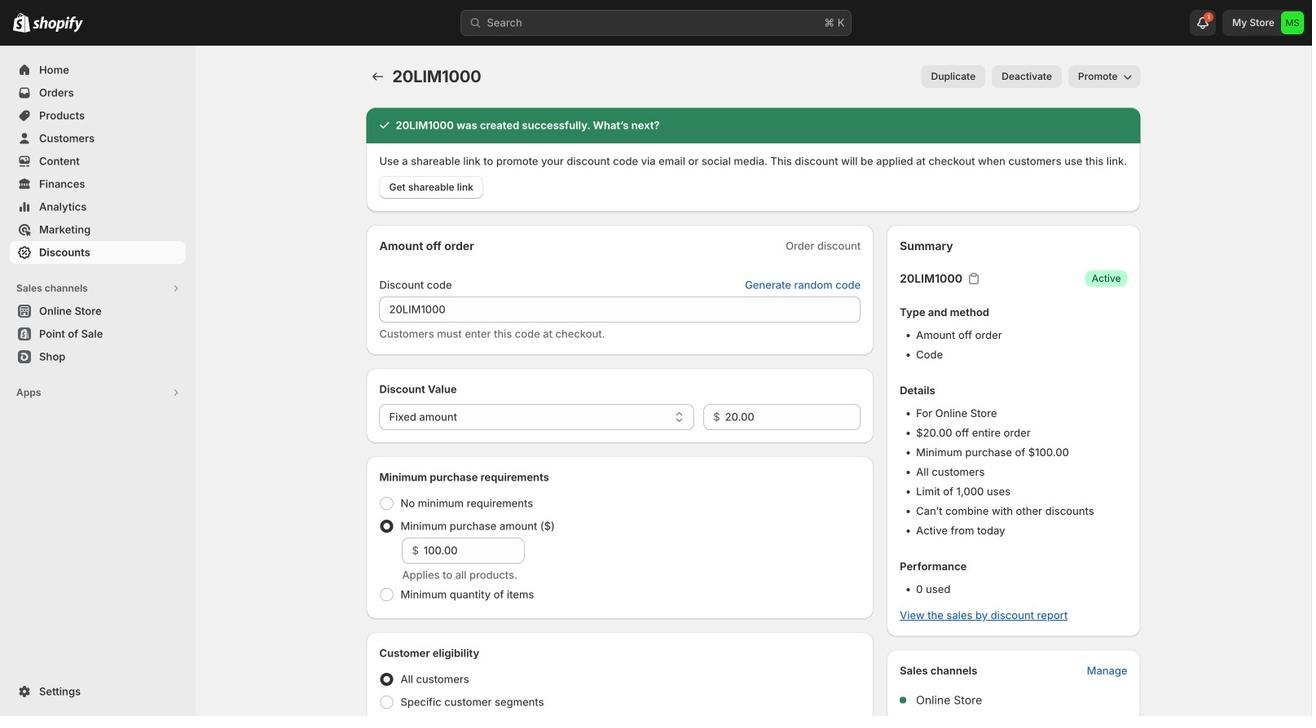 Task type: describe. For each thing, give the bounding box(es) containing it.
0.00 text field
[[725, 404, 861, 430]]

my store image
[[1281, 11, 1304, 34]]

0.00 text field
[[424, 538, 524, 564]]



Task type: vqa. For each thing, say whether or not it's contained in the screenshot.
APPLIES
no



Task type: locate. For each thing, give the bounding box(es) containing it.
None text field
[[379, 297, 861, 323]]

shopify image
[[33, 16, 83, 32]]

shopify image
[[13, 13, 30, 32]]



